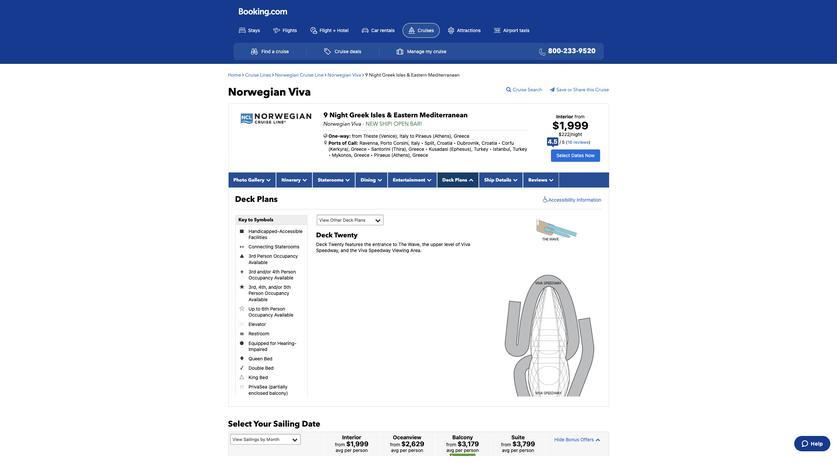 Task type: locate. For each thing, give the bounding box(es) containing it.
1 horizontal spatial $1,999
[[553, 119, 589, 132]]

chevron down image up wheelchair icon
[[548, 178, 554, 182]]

angle right image for norwegian viva
[[363, 72, 364, 77]]

cruise inside travel menu navigation
[[335, 49, 349, 54]]

connecting staterooms
[[249, 244, 300, 250]]

3rd inside '3rd and/or 4th person occupancy available'
[[249, 269, 256, 275]]

$1,999 inside interior from $1,999 avg per person
[[347, 440, 369, 448]]

chevron down image left dining
[[344, 178, 350, 182]]

of
[[342, 140, 347, 146], [456, 242, 460, 247]]

enclosed
[[249, 390, 268, 396]]

chevron down image inside the 'ship details' dropdown button
[[512, 178, 518, 182]]

viva inside 9 night greek isles & eastern mediterranean norwegian viva - new ship! open bar!
[[352, 120, 362, 128]]

mediterranean inside 9 night greek isles & eastern mediterranean norwegian viva - new ship! open bar!
[[420, 111, 468, 120]]

3rd
[[249, 253, 256, 259], [249, 269, 256, 275]]

1 vertical spatial night
[[330, 111, 348, 120]]

0 horizontal spatial of
[[342, 140, 347, 146]]

1 chevron down image from the left
[[265, 178, 271, 182]]

1 horizontal spatial staterooms
[[318, 177, 344, 183]]

handicapped-
[[249, 228, 280, 234]]

1 horizontal spatial greek
[[383, 72, 396, 78]]

1 vertical spatial view
[[233, 437, 243, 442]]

norwegian viva down cruise deals link on the left top of the page
[[328, 72, 362, 78]]

staterooms down mykonos,
[[318, 177, 344, 183]]

cruise right this
[[596, 87, 610, 93]]

2 avg from the left
[[391, 448, 399, 453]]

2 angle right image from the left
[[363, 72, 364, 77]]

0 horizontal spatial select
[[228, 419, 252, 430]]

angle right image down cruise deals link on the left top of the page
[[363, 72, 364, 77]]

0 vertical spatial bed
[[264, 356, 273, 362]]

accessibility information link
[[542, 197, 602, 203]]

person right the 4th
[[281, 269, 296, 275]]

from right interior
[[575, 114, 585, 119]]

equipped
[[249, 340, 269, 346]]

hide bonus offers link
[[548, 434, 608, 445]]

of down way: at left top
[[342, 140, 347, 146]]

0 horizontal spatial &
[[387, 111, 392, 120]]

night inside 9 night greek isles & eastern mediterranean norwegian viva - new ship! open bar!
[[330, 111, 348, 120]]

from down balcony at the right
[[447, 442, 457, 448]]

cruise for cruise lines
[[245, 72, 259, 78]]

0 horizontal spatial /
[[560, 140, 561, 145]]

1 horizontal spatial &
[[407, 72, 410, 78]]

1 vertical spatial of
[[456, 242, 460, 247]]

2 vertical spatial bed
[[260, 375, 268, 380]]

1 vertical spatial select
[[228, 419, 252, 430]]

2 per from the left
[[400, 448, 408, 453]]

& for 9 night greek isles & eastern mediterranean norwegian viva - new ship! open bar!
[[387, 111, 392, 120]]

1 vertical spatial chevron up image
[[595, 437, 601, 442]]

occupancy down 6th
[[249, 312, 273, 318]]

3rd for 3rd person occupancy available
[[249, 253, 256, 259]]

greece down ravenna,
[[354, 152, 370, 158]]

porto
[[381, 140, 393, 146]]

croatia up istanbul,
[[482, 140, 498, 146]]

avg inside balcony from $3,179 avg per person
[[447, 448, 455, 453]]

0 vertical spatial of
[[342, 140, 347, 146]]

(athens), up kusadasi
[[433, 133, 453, 139]]

select up the sailings
[[228, 419, 252, 430]]

1 horizontal spatial croatia
[[482, 140, 498, 146]]

car rentals link
[[357, 23, 401, 37]]

1 horizontal spatial 9
[[366, 72, 368, 78]]

1 angle right image from the left
[[325, 72, 327, 77]]

800-233-9520
[[549, 46, 596, 56]]

mediterranean down my
[[429, 72, 460, 78]]

facilities
[[249, 235, 268, 240]]

1 vertical spatial deck plans
[[235, 194, 278, 205]]

reviews
[[574, 140, 589, 145]]

recommended image
[[450, 454, 476, 456]]

avg down oceanview at the bottom of the page
[[391, 448, 399, 453]]

select
[[557, 153, 571, 158], [228, 419, 252, 430]]

(thira),
[[392, 146, 408, 152]]

split,
[[425, 140, 436, 146]]

croatia up kusadasi
[[437, 140, 453, 146]]

from down oceanview at the bottom of the page
[[390, 442, 401, 448]]

person inside balcony from $3,179 avg per person
[[464, 448, 479, 453]]

cruise for cruise search
[[513, 87, 527, 93]]

1 vertical spatial plans
[[257, 194, 278, 205]]

eastern up open
[[394, 111, 418, 120]]

1 cruise from the left
[[276, 49, 289, 54]]

0 horizontal spatial cruise
[[276, 49, 289, 54]]

avg left $3,799
[[503, 448, 510, 453]]

view left other
[[320, 217, 329, 223]]

from inside interior from $1,999 avg per person
[[335, 442, 345, 448]]

chevron up image for hide bonus offers
[[595, 437, 601, 442]]

0 vertical spatial eastern
[[412, 72, 427, 78]]

1 horizontal spatial turkey
[[513, 146, 528, 152]]

from down interior
[[335, 442, 345, 448]]

select          dates now
[[557, 153, 595, 158]]

chevron down image left 'entertainment'
[[376, 178, 383, 182]]

avg for $1,999
[[336, 448, 344, 453]]

bed for double bed
[[265, 365, 274, 371]]

balcony from $3,179 avg per person
[[447, 435, 480, 453]]

turkey down corfu
[[513, 146, 528, 152]]

greek
[[383, 72, 396, 78], [350, 111, 369, 120]]

1 horizontal spatial norwegian viva
[[328, 72, 362, 78]]

angle right image for norwegian cruise line
[[325, 72, 327, 77]]

viva down norwegian cruise line
[[289, 85, 311, 100]]

chevron down image inside entertainment dropdown button
[[426, 178, 432, 182]]

1 horizontal spatial chevron up image
[[595, 437, 601, 442]]

3 per from the left
[[456, 448, 463, 453]]

9520
[[579, 46, 596, 56]]

isles inside 9 night greek isles & eastern mediterranean norwegian viva - new ship! open bar!
[[371, 111, 386, 120]]

norwegian inside 9 night greek isles & eastern mediterranean norwegian viva - new ship! open bar!
[[324, 120, 350, 128]]

1 per from the left
[[345, 448, 352, 453]]

norwegian viva down lines
[[228, 85, 311, 100]]

to right the key
[[248, 217, 253, 223]]

& inside 9 night greek isles & eastern mediterranean norwegian viva - new ship! open bar!
[[387, 111, 392, 120]]

cruise lines
[[245, 72, 271, 78]]

0 horizontal spatial angle right image
[[325, 72, 327, 77]]

per inside interior from $1,999 avg per person
[[345, 448, 352, 453]]

0 vertical spatial greek
[[383, 72, 396, 78]]

4 person from the left
[[520, 448, 535, 453]]

isles up new
[[371, 111, 386, 120]]

turkey down dubrovnik,
[[474, 146, 489, 152]]

person inside 3rd person occupancy available
[[257, 253, 272, 259]]

1 angle right image from the left
[[243, 72, 244, 77]]

1 horizontal spatial view
[[320, 217, 329, 223]]

0 horizontal spatial turkey
[[474, 146, 489, 152]]

eastern down manage my cruise dropdown button
[[412, 72, 427, 78]]

angle right image right home
[[243, 72, 244, 77]]

select for select your sailing date
[[228, 419, 252, 430]]

0 horizontal spatial angle right image
[[243, 72, 244, 77]]

cruise search
[[513, 87, 543, 93]]

0 horizontal spatial plans
[[257, 194, 278, 205]]

3rd down connecting
[[249, 253, 256, 259]]

0 horizontal spatial night
[[330, 111, 348, 120]]

from inside suite from $3,799 avg per person
[[502, 442, 512, 448]]

deck inside deck plans dropdown button
[[443, 177, 454, 183]]

$1,999 for interior from $1,999 $222 / night
[[553, 119, 589, 132]]

0 vertical spatial isles
[[397, 72, 406, 78]]

3 chevron down image from the left
[[426, 178, 432, 182]]

5th
[[284, 284, 291, 290]]

0 vertical spatial chevron up image
[[468, 178, 474, 182]]

• up istanbul,
[[499, 140, 501, 146]]

• up the '(ephesus),'
[[454, 140, 456, 146]]

cruises
[[418, 27, 434, 33]]

cruise left lines
[[245, 72, 259, 78]]

2 chevron down image from the left
[[344, 178, 350, 182]]

person down 3rd,
[[249, 291, 264, 296]]

from inside balcony from $3,179 avg per person
[[447, 442, 457, 448]]

1 turkey from the left
[[474, 146, 489, 152]]

avg down interior
[[336, 448, 344, 453]]

restroom
[[249, 331, 270, 337]]

1 vertical spatial /
[[560, 140, 561, 145]]

0 horizontal spatial italy
[[400, 133, 409, 139]]

avg inside suite from $3,799 avg per person
[[503, 448, 510, 453]]

this
[[587, 87, 595, 93]]

eastern for 9 night greek isles & eastern mediterranean norwegian viva - new ship! open bar!
[[394, 111, 418, 120]]

$3,799
[[513, 440, 536, 448]]

chevron down image inside staterooms dropdown button
[[344, 178, 350, 182]]

2 horizontal spatial chevron down image
[[548, 178, 554, 182]]

1 vertical spatial norwegian viva
[[228, 85, 311, 100]]

twenty up features
[[335, 231, 358, 240]]

greek for 9 night greek isles & eastern mediterranean norwegian viva - new ship! open bar!
[[350, 111, 369, 120]]

avg inside interior from $1,999 avg per person
[[336, 448, 344, 453]]

chevron down image inside photo gallery dropdown button
[[265, 178, 271, 182]]

key to symbols
[[239, 217, 274, 223]]

bed up double bed
[[264, 356, 273, 362]]

0 horizontal spatial norwegian viva
[[228, 85, 311, 100]]

bed down double bed
[[260, 375, 268, 380]]

0 horizontal spatial (athens),
[[392, 152, 412, 158]]

1 horizontal spatial deck plans
[[443, 177, 468, 183]]

chevron down image down santorini (thira), greece • kusadasi (ephesus), turkey • istanbul, turkey • mykonos, greece • piraeus (athens), greece
[[426, 178, 432, 182]]

per inside suite from $3,799 avg per person
[[511, 448, 519, 453]]

up
[[249, 306, 255, 312]]

3 person from the left
[[464, 448, 479, 453]]

turkey
[[474, 146, 489, 152], [513, 146, 528, 152]]

isles for 9 night greek isles & eastern mediterranean
[[397, 72, 406, 78]]

0 horizontal spatial staterooms
[[275, 244, 300, 250]]

greece inside corfu (kerkyra), greece
[[351, 146, 367, 152]]

plans left ship
[[456, 177, 468, 183]]

9 right norwegian viva link
[[366, 72, 368, 78]]

& up ship!
[[387, 111, 392, 120]]

0 horizontal spatial view
[[233, 437, 243, 442]]

2 horizontal spatial plans
[[456, 177, 468, 183]]

and/or inside '3rd and/or 4th person occupancy available'
[[257, 269, 271, 275]]

1 horizontal spatial select
[[557, 153, 571, 158]]

• down (kerkyra),
[[329, 152, 331, 158]]

0 vertical spatial select
[[557, 153, 571, 158]]

+
[[333, 27, 336, 33]]

to inside deck twenty deck twenty features the entrance to the wave, the upper level of viva speedway, and the viva speedway viewing area.
[[393, 242, 398, 247]]

bed
[[264, 356, 273, 362], [265, 365, 274, 371], [260, 375, 268, 380]]

italy right corsini,
[[411, 140, 420, 146]]

wheelchair image
[[542, 197, 549, 203]]

1 horizontal spatial angle right image
[[272, 72, 274, 77]]

piraeus up ravenna, porto corsini, italy • split, croatia • dubrovnik, croatia •
[[416, 133, 432, 139]]

level
[[445, 242, 455, 247]]

9 night greek isles & eastern mediterranean norwegian viva - new ship! open bar!
[[324, 111, 468, 128]]

person for $2,629
[[409, 448, 424, 453]]

available inside 3rd, 4th, and/or 5th person occupancy available
[[249, 297, 268, 302]]

person inside interior from $1,999 avg per person
[[353, 448, 368, 453]]

0 vertical spatial and/or
[[257, 269, 271, 275]]

1 horizontal spatial chevron down image
[[376, 178, 383, 182]]

• left istanbul,
[[490, 146, 492, 152]]

twenty
[[335, 231, 358, 240], [329, 242, 344, 247]]

ravenna, porto corsini, italy • split, croatia • dubrovnik, croatia •
[[360, 140, 501, 146]]

0 vertical spatial mediterranean
[[429, 72, 460, 78]]

lines
[[260, 72, 271, 78]]

person for $3,179
[[464, 448, 479, 453]]

0 vertical spatial &
[[407, 72, 410, 78]]

2 vertical spatial plans
[[355, 217, 366, 223]]

privasea
[[249, 384, 268, 390]]

cruise inside dropdown button
[[434, 49, 447, 54]]

chevron up image left ship
[[468, 178, 474, 182]]

3rd inside 3rd person occupancy available
[[249, 253, 256, 259]]

eastern for 9 night greek isles & eastern mediterranean
[[412, 72, 427, 78]]

cruises link
[[403, 23, 440, 38]]

cruise left search
[[513, 87, 527, 93]]

1 horizontal spatial of
[[456, 242, 460, 247]]

from
[[575, 114, 585, 119], [352, 133, 362, 139], [335, 442, 345, 448], [390, 442, 401, 448], [447, 442, 457, 448], [502, 442, 512, 448]]

1 vertical spatial &
[[387, 111, 392, 120]]

2 angle right image from the left
[[272, 72, 274, 77]]

flight
[[320, 27, 332, 33]]

person up recommended image
[[464, 448, 479, 453]]

person inside up to 6th person occupancy available
[[270, 306, 285, 312]]

occupancy down connecting staterooms
[[274, 253, 298, 259]]

1 avg from the left
[[336, 448, 344, 453]]

plans right other
[[355, 217, 366, 223]]

1 vertical spatial and/or
[[269, 284, 283, 290]]

0 vertical spatial night
[[369, 72, 381, 78]]

new
[[366, 120, 378, 128]]

0 vertical spatial plans
[[456, 177, 468, 183]]

twenty up the speedway,
[[329, 242, 344, 247]]

chevron down image inside itinerary dropdown button
[[301, 178, 307, 182]]

1 vertical spatial bed
[[265, 365, 274, 371]]

avg for $2,629
[[391, 448, 399, 453]]

1 vertical spatial greek
[[350, 111, 369, 120]]

staterooms down accessible
[[275, 244, 300, 250]]

0 horizontal spatial deck plans
[[235, 194, 278, 205]]

1 chevron down image from the left
[[301, 178, 307, 182]]

0 vertical spatial view
[[320, 217, 329, 223]]

chevron down image left itinerary
[[265, 178, 271, 182]]

3 avg from the left
[[447, 448, 455, 453]]

person inside oceanview from $2,629 avg per person
[[409, 448, 424, 453]]

piraeus inside santorini (thira), greece • kusadasi (ephesus), turkey • istanbul, turkey • mykonos, greece • piraeus (athens), greece
[[375, 152, 391, 158]]

available down 3rd, 4th, and/or 5th person occupancy available
[[275, 312, 294, 318]]

1 vertical spatial isles
[[371, 111, 386, 120]]

month
[[267, 437, 280, 442]]

1 horizontal spatial /
[[570, 131, 572, 137]]

1 3rd from the top
[[249, 253, 256, 259]]

3 chevron down image from the left
[[548, 178, 554, 182]]

to right up
[[256, 306, 261, 312]]

chevron down image for itinerary
[[301, 178, 307, 182]]

0 vertical spatial staterooms
[[318, 177, 344, 183]]

occupancy down "5th"
[[265, 291, 290, 296]]

deck twenty deck twenty features the entrance to the wave, the upper level of viva speedway, and the viva speedway viewing area.
[[316, 231, 471, 253]]

person right 6th
[[270, 306, 285, 312]]

/ left the 5
[[560, 140, 561, 145]]

(athens), inside santorini (thira), greece • kusadasi (ephesus), turkey • istanbul, turkey • mykonos, greece • piraeus (athens), greece
[[392, 152, 412, 158]]

1 vertical spatial 3rd
[[249, 269, 256, 275]]

chevron down image
[[265, 178, 271, 182], [344, 178, 350, 182], [426, 178, 432, 182], [512, 178, 518, 182]]

chevron up image inside the hide bonus offers link
[[595, 437, 601, 442]]

per down oceanview at the bottom of the page
[[400, 448, 408, 453]]

& for 9 night greek isles & eastern mediterranean
[[407, 72, 410, 78]]

1 horizontal spatial angle right image
[[363, 72, 364, 77]]

chevron up image
[[468, 178, 474, 182], [595, 437, 601, 442]]

isles down travel menu navigation
[[397, 72, 406, 78]]

plans inside dropdown button
[[456, 177, 468, 183]]

9 for 9 night greek isles & eastern mediterranean norwegian viva - new ship! open bar!
[[324, 111, 328, 120]]

istanbul,
[[494, 146, 512, 152]]

1 vertical spatial italy
[[411, 140, 420, 146]]

greece
[[454, 133, 470, 139], [351, 146, 367, 152], [409, 146, 425, 152], [354, 152, 370, 158], [413, 152, 429, 158]]

view for view sailings by month
[[233, 437, 243, 442]]

0 horizontal spatial croatia
[[437, 140, 453, 146]]

angle right image right lines
[[272, 72, 274, 77]]

available down the 4th
[[275, 275, 294, 281]]

1 horizontal spatial piraeus
[[416, 133, 432, 139]]

• down ravenna,
[[368, 146, 370, 152]]

eastern inside 9 night greek isles & eastern mediterranean norwegian viva - new ship! open bar!
[[394, 111, 418, 120]]

chevron up image inside deck plans dropdown button
[[468, 178, 474, 182]]

and/or left "5th"
[[269, 284, 283, 290]]

0 horizontal spatial chevron up image
[[468, 178, 474, 182]]

2 cruise from the left
[[434, 49, 447, 54]]

mykonos,
[[332, 152, 353, 158]]

deck plans down the '(ephesus),'
[[443, 177, 468, 183]]

available up up
[[249, 297, 268, 302]]

greek inside 9 night greek isles & eastern mediterranean norwegian viva - new ship! open bar!
[[350, 111, 369, 120]]

from left $3,799
[[502, 442, 512, 448]]

way:
[[340, 133, 351, 139]]

avg for $3,799
[[503, 448, 510, 453]]

viva left -
[[352, 120, 362, 128]]

angle right image
[[243, 72, 244, 77], [272, 72, 274, 77]]

0 horizontal spatial greek
[[350, 111, 369, 120]]

per inside oceanview from $2,629 avg per person
[[400, 448, 408, 453]]

4 avg from the left
[[503, 448, 510, 453]]

isles for 9 night greek isles & eastern mediterranean norwegian viva - new ship! open bar!
[[371, 111, 386, 120]]

person inside suite from $3,799 avg per person
[[520, 448, 535, 453]]

angle right image right line
[[325, 72, 327, 77]]

1 person from the left
[[353, 448, 368, 453]]

1 vertical spatial mediterranean
[[420, 111, 468, 120]]

from inside oceanview from $2,629 avg per person
[[390, 442, 401, 448]]

view
[[320, 217, 329, 223], [233, 437, 243, 442]]

per for $3,179
[[456, 448, 463, 453]]

800-233-9520 link
[[537, 46, 596, 56]]

1 horizontal spatial cruise
[[434, 49, 447, 54]]

0 horizontal spatial piraeus
[[375, 152, 391, 158]]

0 vertical spatial 3rd
[[249, 253, 256, 259]]

chevron down image inside reviews dropdown button
[[548, 178, 554, 182]]

details
[[496, 177, 512, 183]]

interior
[[557, 114, 574, 119]]

cruise right my
[[434, 49, 447, 54]]

0 vertical spatial $1,999
[[553, 119, 589, 132]]

night up 'one-' on the left of the page
[[330, 111, 348, 120]]

2 chevron down image from the left
[[376, 178, 383, 182]]

chevron up image right bonus
[[595, 437, 601, 442]]

occupancy inside '3rd and/or 4th person occupancy available'
[[249, 275, 273, 281]]

1 horizontal spatial night
[[369, 72, 381, 78]]

9 inside 9 night greek isles & eastern mediterranean norwegian viva - new ship! open bar!
[[324, 111, 328, 120]]

0 vertical spatial 9
[[366, 72, 368, 78]]

flight + hotel link
[[305, 23, 354, 37]]

1 horizontal spatial plans
[[355, 217, 366, 223]]

person inside 3rd, 4th, and/or 5th person occupancy available
[[249, 291, 264, 296]]

select down the 5
[[557, 153, 571, 158]]

chevron down image for ship details
[[512, 178, 518, 182]]

speedway,
[[316, 248, 340, 253]]

per inside balcony from $3,179 avg per person
[[456, 448, 463, 453]]

• left the split,
[[422, 140, 424, 146]]

2 person from the left
[[409, 448, 424, 453]]

greece down corfu (kerkyra), greece
[[413, 152, 429, 158]]

the up speedway
[[365, 242, 372, 247]]

1 vertical spatial eastern
[[394, 111, 418, 120]]

to
[[410, 133, 415, 139], [248, 217, 253, 223], [393, 242, 398, 247], [256, 306, 261, 312]]

and/or left the 4th
[[257, 269, 271, 275]]

person down connecting
[[257, 253, 272, 259]]

per for $1,999
[[345, 448, 352, 453]]

night right norwegian viva link
[[369, 72, 381, 78]]

travel menu navigation
[[234, 43, 604, 60]]

person inside '3rd and/or 4th person occupancy available'
[[281, 269, 296, 275]]

0 horizontal spatial isles
[[371, 111, 386, 120]]

of right the level
[[456, 242, 460, 247]]

plans
[[456, 177, 468, 183], [257, 194, 278, 205], [355, 217, 366, 223]]

occupancy
[[274, 253, 298, 259], [249, 275, 273, 281], [265, 291, 290, 296], [249, 312, 273, 318]]

1 horizontal spatial isles
[[397, 72, 406, 78]]

9 up globe icon
[[324, 111, 328, 120]]

chevron down image inside dining "dropdown button"
[[376, 178, 383, 182]]

and/or inside 3rd, 4th, and/or 5th person occupancy available
[[269, 284, 283, 290]]

0 vertical spatial /
[[570, 131, 572, 137]]

1 vertical spatial $1,999
[[347, 440, 369, 448]]

queen bed
[[249, 356, 273, 362]]

0 vertical spatial deck plans
[[443, 177, 468, 183]]

0 horizontal spatial chevron down image
[[301, 178, 307, 182]]

chevron down image for entertainment
[[426, 178, 432, 182]]

wave,
[[408, 242, 421, 247]]

person down suite on the right bottom
[[520, 448, 535, 453]]

symbols
[[254, 217, 274, 223]]

chevron down image
[[301, 178, 307, 182], [376, 178, 383, 182], [548, 178, 554, 182]]

norwegian
[[275, 72, 299, 78], [328, 72, 352, 78], [228, 85, 286, 100], [324, 120, 350, 128]]

taxis
[[520, 27, 530, 33]]

0 horizontal spatial 9
[[324, 111, 328, 120]]

plans up symbols
[[257, 194, 278, 205]]

select for select          dates now
[[557, 153, 571, 158]]

4 per from the left
[[511, 448, 519, 453]]

dubrovnik,
[[458, 140, 481, 146]]

from inside interior from $1,999 $222 / night
[[575, 114, 585, 119]]

per for $2,629
[[400, 448, 408, 453]]

italy up corsini,
[[400, 133, 409, 139]]

1 vertical spatial 9
[[324, 111, 328, 120]]

cruise for cruise deals
[[335, 49, 349, 54]]

1 vertical spatial piraeus
[[375, 152, 391, 158]]

accessible
[[280, 228, 303, 234]]

person down oceanview at the bottom of the page
[[409, 448, 424, 453]]

avg inside oceanview from $2,629 avg per person
[[391, 448, 399, 453]]

$1,999
[[553, 119, 589, 132], [347, 440, 369, 448]]

oceanview
[[393, 435, 422, 441]]

a
[[272, 49, 275, 54]]

avg for $3,179
[[447, 448, 455, 453]]

0 horizontal spatial $1,999
[[347, 440, 369, 448]]

0 vertical spatial italy
[[400, 133, 409, 139]]

hearing-
[[278, 340, 297, 346]]

/ up 4.5 / 5 ( 16 reviews )
[[570, 131, 572, 137]]

4 chevron down image from the left
[[512, 178, 518, 182]]

suite from $3,799 avg per person
[[502, 435, 536, 453]]

angle right image
[[325, 72, 327, 77], [363, 72, 364, 77]]

corfu (kerkyra), greece
[[329, 140, 515, 152]]

norwegian up 'one-' on the left of the page
[[324, 120, 350, 128]]

home
[[228, 72, 241, 78]]

search image
[[507, 87, 513, 92]]

1 vertical spatial (athens),
[[392, 152, 412, 158]]

• down santorini
[[371, 152, 373, 158]]

mediterranean
[[429, 72, 460, 78], [420, 111, 468, 120]]

norwegian cruise line image
[[240, 113, 312, 125]]

chevron down image for photo gallery
[[265, 178, 271, 182]]

2 3rd from the top
[[249, 269, 256, 275]]



Task type: describe. For each thing, give the bounding box(es) containing it.
attractions
[[457, 27, 481, 33]]

key
[[239, 217, 247, 223]]

globe image
[[324, 133, 328, 138]]

airport taxis
[[504, 27, 530, 33]]

3rd, 4th, and/or 5th person occupancy available
[[249, 284, 291, 302]]

occupancy inside 3rd, 4th, and/or 5th person occupancy available
[[265, 291, 290, 296]]

night for 9 night greek isles & eastern mediterranean
[[369, 72, 381, 78]]

greece up dubrovnik,
[[454, 133, 470, 139]]

(
[[567, 140, 568, 145]]

elevator
[[249, 322, 266, 327]]

1 vertical spatial staterooms
[[275, 244, 300, 250]]

airport taxis link
[[489, 23, 536, 37]]

one-way: from trieste (venice), italy to piraeus (athens), greece
[[329, 133, 470, 139]]

booking.com home image
[[239, 8, 287, 17]]

9 for 9 night greek isles & eastern mediterranean
[[366, 72, 368, 78]]

the
[[399, 242, 407, 247]]

of inside deck twenty deck twenty features the entrance to the wave, the upper level of viva speedway, and the viva speedway viewing area.
[[456, 242, 460, 247]]

norwegian viva link
[[328, 72, 363, 78]]

hide bonus offers
[[555, 437, 595, 442]]

accessibility
[[549, 197, 576, 203]]

2 croatia from the left
[[482, 140, 498, 146]]

cruise for manage my cruise
[[434, 49, 447, 54]]

4.5
[[549, 138, 558, 145]]

$222
[[559, 131, 570, 137]]

norwegian right lines
[[275, 72, 299, 78]]

0 horizontal spatial the
[[350, 248, 357, 253]]

information
[[577, 197, 602, 203]]

bed for king bed
[[260, 375, 268, 380]]

for
[[270, 340, 276, 346]]

1 horizontal spatial the
[[365, 242, 372, 247]]

person for $1,999
[[353, 448, 368, 453]]

norwegian right line
[[328, 72, 352, 78]]

person for $3,799
[[520, 448, 535, 453]]

2 turkey from the left
[[513, 146, 528, 152]]

area.
[[411, 248, 422, 253]]

santorini (thira), greece • kusadasi (ephesus), turkey • istanbul, turkey • mykonos, greece • piraeus (athens), greece
[[329, 146, 528, 158]]

/ inside interior from $1,999 $222 / night
[[570, 131, 572, 137]]

dates
[[572, 153, 585, 158]]

privasea (partially enclosed balcony)
[[249, 384, 288, 396]]

call:
[[348, 140, 359, 146]]

occupancy inside up to 6th person occupancy available
[[249, 312, 273, 318]]

chevron down image for staterooms
[[344, 178, 350, 182]]

stays
[[248, 27, 260, 33]]

balcony
[[453, 435, 473, 441]]

corsini,
[[394, 140, 410, 146]]

chevron down image for reviews
[[548, 178, 554, 182]]

manage my cruise
[[408, 49, 447, 54]]

2 horizontal spatial the
[[423, 242, 430, 247]]

mediterranean for 9 night greek isles & eastern mediterranean norwegian viva - new ship! open bar!
[[420, 111, 468, 120]]

reviews button
[[524, 173, 560, 188]]

cruise search link
[[507, 87, 549, 93]]

accessibility information
[[549, 197, 602, 203]]

view other deck plans
[[320, 217, 366, 223]]

connecting
[[249, 244, 274, 250]]

norwegian viva main content
[[225, 67, 613, 456]]

view sailings by month link
[[230, 434, 301, 445]]

entertainment
[[393, 177, 426, 183]]

• down ravenna, porto corsini, italy • split, croatia • dubrovnik, croatia •
[[426, 146, 428, 152]]

0 vertical spatial piraeus
[[416, 133, 432, 139]]

viva down deals
[[353, 72, 362, 78]]

impaired
[[249, 346, 268, 352]]

angle right image for home
[[243, 72, 244, 77]]

4th,
[[259, 284, 267, 290]]

hide
[[555, 437, 565, 442]]

save or share this cruise link
[[551, 87, 610, 93]]

double
[[249, 365, 264, 371]]

from for balcony from $3,179 avg per person
[[447, 442, 457, 448]]

up to 6th person occupancy available
[[249, 306, 294, 318]]

greece down ravenna, porto corsini, italy • split, croatia • dubrovnik, croatia •
[[409, 146, 425, 152]]

view for view other deck plans
[[320, 217, 329, 223]]

your
[[254, 419, 272, 430]]

cruise deals link
[[317, 45, 369, 58]]

cruise for find a cruise
[[276, 49, 289, 54]]

from for interior from $1,999 $222 / night
[[575, 114, 585, 119]]

233-
[[564, 46, 579, 56]]

$2,629
[[402, 440, 425, 448]]

oceanview from $2,629 avg per person
[[390, 435, 425, 453]]

date
[[302, 419, 321, 430]]

0 vertical spatial (athens),
[[433, 133, 453, 139]]

norwegian down the cruise lines link
[[228, 85, 286, 100]]

other
[[331, 217, 342, 223]]

4th
[[273, 269, 280, 275]]

paper plane image
[[551, 87, 557, 92]]

gallery
[[248, 177, 265, 183]]

from for suite from $3,799 avg per person
[[502, 442, 512, 448]]

(ephesus),
[[450, 146, 473, 152]]

ship!
[[380, 120, 393, 128]]

deck inside view other deck plans link
[[343, 217, 354, 223]]

per for $3,799
[[511, 448, 519, 453]]

norwegian cruise line link
[[275, 72, 324, 78]]

interior from $1,999 $222 / night
[[553, 114, 589, 137]]

occupancy inside 3rd person occupancy available
[[274, 253, 298, 259]]

16 reviews link
[[568, 140, 589, 145]]

chevron up image for deck plans
[[468, 178, 474, 182]]

car rentals
[[372, 27, 395, 33]]

to inside up to 6th person occupancy available
[[256, 306, 261, 312]]

available inside 3rd person occupancy available
[[249, 259, 268, 265]]

viva right the level
[[462, 242, 471, 247]]

select your sailing date
[[228, 419, 321, 430]]

cruise lines link
[[245, 72, 271, 78]]

rentals
[[380, 27, 395, 33]]

ship details button
[[479, 173, 524, 188]]

entrance
[[373, 242, 392, 247]]

-
[[363, 120, 365, 128]]

bed for queen bed
[[264, 356, 273, 362]]

3rd person occupancy available
[[249, 253, 298, 265]]

select          dates now link
[[552, 150, 601, 162]]

to down bar!
[[410, 133, 415, 139]]

/ inside 4.5 / 5 ( 16 reviews )
[[560, 140, 561, 145]]

flights link
[[268, 23, 303, 37]]

itinerary button
[[276, 173, 313, 188]]

deck plans inside dropdown button
[[443, 177, 468, 183]]

cruise left line
[[300, 72, 314, 78]]

3rd for 3rd and/or 4th person occupancy available
[[249, 269, 256, 275]]

map marker image
[[324, 140, 327, 145]]

3rd and/or 4th person occupancy available
[[249, 269, 296, 281]]

1 croatia from the left
[[437, 140, 453, 146]]

16
[[568, 140, 573, 145]]

$3,179
[[458, 440, 480, 448]]

viva down features
[[359, 248, 368, 253]]

1 vertical spatial twenty
[[329, 242, 344, 247]]

offers
[[581, 437, 595, 442]]

night for 9 night greek isles & eastern mediterranean norwegian viva - new ship! open bar!
[[330, 111, 348, 120]]

from for oceanview from $2,629 avg per person
[[390, 442, 401, 448]]

features
[[346, 242, 363, 247]]

from for interior from $1,999 avg per person
[[335, 442, 345, 448]]

handicapped-accessible facilities
[[249, 228, 303, 240]]

available inside up to 6th person occupancy available
[[275, 312, 294, 318]]

greek for 9 night greek isles & eastern mediterranean
[[383, 72, 396, 78]]

ship details
[[485, 177, 512, 183]]

ports of call:
[[329, 140, 359, 146]]

4.5 / 5 ( 16 reviews )
[[549, 138, 591, 145]]

balcony)
[[270, 390, 288, 396]]

angle right image for cruise lines
[[272, 72, 274, 77]]

staterooms inside dropdown button
[[318, 177, 344, 183]]

itinerary
[[282, 177, 301, 183]]

mediterranean for 9 night greek isles & eastern mediterranean
[[429, 72, 460, 78]]

$1,999 for interior from $1,999 avg per person
[[347, 440, 369, 448]]

from up call:
[[352, 133, 362, 139]]

speedway
[[369, 248, 391, 253]]

corfu
[[502, 140, 515, 146]]

chevron down image for dining
[[376, 178, 383, 182]]

sailing
[[274, 419, 300, 430]]

suite
[[512, 435, 525, 441]]

0 vertical spatial norwegian viva
[[328, 72, 362, 78]]

now
[[586, 153, 595, 158]]

1 horizontal spatial italy
[[411, 140, 420, 146]]

entertainment button
[[388, 173, 437, 188]]

bonus
[[566, 437, 580, 442]]

available inside '3rd and/or 4th person occupancy available'
[[275, 275, 294, 281]]

0 vertical spatial twenty
[[335, 231, 358, 240]]



Task type: vqa. For each thing, say whether or not it's contained in the screenshot.
Staterooms chevron down image
yes



